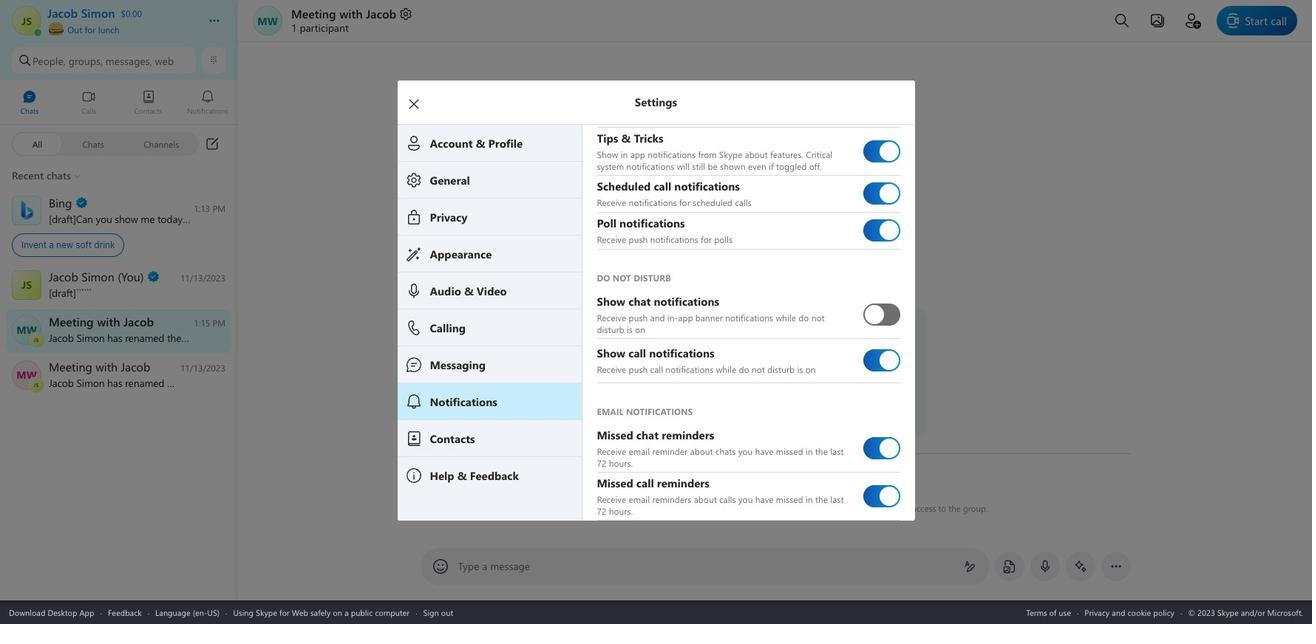 Task type: locate. For each thing, give the bounding box(es) containing it.
notifications down 'receive notifications for scheduled calls'
[[650, 234, 698, 245]]

2 missed from the top
[[776, 493, 803, 505]]

people, groups, messages, web
[[33, 54, 174, 68]]

trending
[[209, 212, 247, 226]]

1 vertical spatial not
[[752, 364, 765, 376]]

0 horizontal spatial is
[[627, 323, 633, 335]]

have inside receive email reminders about calls you have missed in the last 72 hours.
[[755, 493, 774, 505]]

1 vertical spatial 72
[[597, 505, 606, 517]]

do inside the receive push and in-app banner notifications while do not disturb is on
[[799, 312, 809, 323]]

push left in-
[[629, 312, 648, 323]]

1 receive from the top
[[597, 197, 626, 208]]

still
[[692, 160, 705, 172]]

calls right "scheduled"
[[735, 197, 752, 208]]

hours. inside receive email reminders about calls you have missed in the last 72 hours.
[[609, 505, 633, 517]]

for
[[85, 24, 96, 35], [679, 197, 690, 208], [701, 234, 712, 245], [279, 607, 290, 618]]

simon left enabled
[[587, 503, 611, 515]]

receive inside receive email reminder about chats you have missed in the last 72 hours.
[[597, 445, 626, 457]]

you left show
[[96, 212, 112, 226]]

2 email from the top
[[629, 493, 650, 505]]

jacob left enabled
[[563, 503, 584, 515]]

to right "settings" in the right bottom of the page
[[869, 503, 876, 515]]

1 push from the top
[[629, 234, 648, 245]]

the down visible
[[815, 493, 828, 505]]

2 receive from the top
[[597, 234, 626, 245]]

0 vertical spatial while
[[776, 312, 796, 323]]

hours. left joining
[[609, 505, 633, 517]]

0 horizontal spatial do
[[739, 364, 749, 376]]

this
[[674, 503, 687, 515]]

safely
[[310, 607, 331, 618]]

push
[[629, 234, 648, 245], [629, 312, 648, 323], [629, 364, 648, 376]]

joining
[[645, 503, 671, 515]]

in up history
[[806, 445, 813, 457]]

4 receive from the top
[[597, 364, 626, 376]]

app inside show in app notifications from skype about features. critical system notifications will still be shown even if toggled off.
[[630, 148, 645, 160]]

72 left reminder
[[597, 457, 606, 469]]

1 horizontal spatial jacob
[[563, 503, 584, 515]]

0 vertical spatial have
[[755, 445, 774, 457]]

manage
[[879, 503, 909, 515]]

push down 'receive notifications for scheduled calls'
[[629, 234, 648, 245]]

is inside the receive push and in-app banner notifications while do not disturb is on
[[627, 323, 633, 335]]

1 vertical spatial you
[[738, 445, 753, 457]]

72
[[597, 457, 606, 469], [597, 505, 606, 517]]

receive down the system
[[597, 197, 626, 208]]

in for receive email reminders about calls you have missed in the last 72 hours.
[[806, 493, 813, 505]]

app
[[630, 148, 645, 160], [678, 312, 693, 323]]

72 inside receive email reminders about calls you have missed in the last 72 hours.
[[597, 505, 606, 517]]

email inside receive email reminders about calls you have missed in the last 72 hours.
[[629, 493, 650, 505]]

language (en-us) link
[[155, 607, 220, 618]]

1 vertical spatial email
[[629, 493, 650, 505]]

receive for receive email reminders about calls you have missed in the last 72 hours.
[[597, 493, 626, 505]]

jacob right with on the left
[[366, 6, 396, 21]]

push left call
[[629, 364, 648, 376]]

jacob for jacob simon has made the chat history visible to everyone
[[665, 473, 686, 485]]

2 have from the top
[[755, 493, 774, 505]]

2 vertical spatial about
[[694, 493, 717, 505]]

is
[[627, 323, 633, 335], [797, 364, 803, 376]]

0 vertical spatial email
[[629, 445, 650, 457]]

you for receive email reminder about chats you have missed in the last 72 hours.
[[738, 445, 753, 457]]

about left if
[[745, 148, 768, 160]]

language
[[155, 607, 190, 618]]

notifications
[[648, 148, 696, 160], [626, 160, 674, 172], [629, 197, 677, 208], [650, 234, 698, 245], [725, 312, 773, 323], [666, 364, 714, 376]]

0 vertical spatial do
[[799, 312, 809, 323]]

1 horizontal spatial while
[[776, 312, 796, 323]]

3 push from the top
[[629, 364, 648, 376]]

last inside receive email reminder about chats you have missed in the last 72 hours.
[[830, 445, 844, 457]]

0 vertical spatial in
[[621, 148, 628, 160]]

top
[[191, 212, 206, 226]]

hours. inside receive email reminder about chats you have missed in the last 72 hours.
[[609, 457, 633, 469]]

1 hours. from the top
[[609, 457, 633, 469]]

1 horizontal spatial simon
[[689, 473, 713, 485]]

about inside receive email reminder about chats you have missed in the last 72 hours.
[[690, 445, 713, 457]]

soft
[[76, 240, 92, 251]]

email left reminders
[[629, 493, 650, 505]]

0 vertical spatial disturb
[[597, 323, 624, 335]]

groups,
[[68, 54, 103, 68]]

1 missed from the top
[[776, 445, 803, 457]]

receive down 'receive notifications for scheduled calls'
[[597, 234, 626, 245]]

[draft]can
[[49, 212, 93, 226]]

1 email from the top
[[629, 445, 650, 457]]

last inside receive email reminders about calls you have missed in the last 72 hours.
[[830, 493, 844, 505]]

1 vertical spatial have
[[755, 493, 774, 505]]

2 vertical spatial you
[[738, 493, 753, 505]]

1 vertical spatial push
[[629, 312, 648, 323]]

have inside receive email reminder about chats you have missed in the last 72 hours.
[[755, 445, 774, 457]]

1 vertical spatial hours.
[[609, 505, 633, 517]]

and
[[650, 312, 665, 323], [1112, 607, 1125, 618]]

1 vertical spatial app
[[678, 312, 693, 323]]

0 horizontal spatial simon
[[587, 503, 611, 515]]

2 last from the top
[[830, 493, 844, 505]]

2 push from the top
[[629, 312, 648, 323]]

chats
[[82, 138, 104, 150]]

2 horizontal spatial jacob
[[665, 473, 686, 485]]

privacy
[[1085, 607, 1110, 618]]

missed for calls
[[776, 493, 803, 505]]

in right the go
[[806, 493, 813, 505]]

from
[[698, 148, 717, 160]]

calls for scheduled
[[735, 197, 752, 208]]

for left web
[[279, 607, 290, 618]]

3 receive from the top
[[597, 312, 626, 323]]

hours. up enabled
[[609, 457, 633, 469]]

email inside receive email reminder about chats you have missed in the last 72 hours.
[[629, 445, 650, 457]]

2 72 from the top
[[597, 505, 606, 517]]

twitter?
[[293, 212, 327, 226]]

1 vertical spatial about
[[690, 445, 713, 457]]

on left in-
[[635, 323, 645, 335]]

missed
[[776, 445, 803, 457], [776, 493, 803, 505]]

made
[[730, 473, 751, 485]]

0 vertical spatial about
[[745, 148, 768, 160]]

1 vertical spatial is
[[797, 364, 803, 376]]

Missed call reminders, Receive email reminders about calls you have missed in the last 72 hours. checkbox
[[863, 479, 900, 513]]

a right type
[[482, 560, 487, 574]]

0 vertical spatial calls
[[735, 197, 752, 208]]

1 horizontal spatial do
[[799, 312, 809, 323]]

download
[[9, 607, 45, 618]]

about inside receive email reminders about calls you have missed in the last 72 hours.
[[694, 493, 717, 505]]

0 vertical spatial not
[[811, 312, 825, 323]]

the up visible
[[815, 445, 828, 457]]

receive
[[597, 197, 626, 208], [597, 234, 626, 245], [597, 312, 626, 323], [597, 364, 626, 376], [597, 445, 626, 457], [597, 493, 626, 505]]

messages,
[[106, 54, 152, 68]]

conversation
[[689, 503, 737, 515]]

in inside receive email reminder about chats you have missed in the last 72 hours.
[[806, 445, 813, 457]]

jacob up reminders
[[665, 473, 686, 485]]

tab list
[[0, 84, 237, 124]]

shown
[[720, 160, 746, 172]]

simon left has
[[689, 473, 713, 485]]

Type a message text field
[[459, 560, 952, 575]]

chats
[[715, 445, 736, 457]]

in right show
[[621, 148, 628, 160]]

you inside receive email reminder about chats you have missed in the last 72 hours.
[[738, 445, 753, 457]]

0 horizontal spatial skype
[[256, 607, 277, 618]]

2 vertical spatial push
[[629, 364, 648, 376]]

skype right be
[[719, 148, 742, 160]]

you right chats
[[738, 445, 753, 457]]

0 horizontal spatial app
[[630, 148, 645, 160]]

out
[[67, 24, 82, 35]]

Tips & Tricks, Show in app notifications from Skype about features. Critical system notifications will still be shown even if toggled off. checkbox
[[863, 134, 900, 168]]

1 vertical spatial last
[[830, 493, 844, 505]]

1 vertical spatial in
[[806, 445, 813, 457]]

history
[[787, 473, 812, 485]]

today's
[[157, 212, 188, 226]]

last down visible
[[830, 493, 844, 505]]

and left cookie on the bottom of page
[[1112, 607, 1125, 618]]

1 have from the top
[[755, 445, 774, 457]]

email left reminder
[[629, 445, 650, 457]]

1 vertical spatial calls
[[719, 493, 736, 505]]

while
[[776, 312, 796, 323], [716, 364, 736, 376]]

download desktop app
[[9, 607, 94, 618]]

0 vertical spatial missed
[[776, 445, 803, 457]]

people, groups, messages, web button
[[12, 47, 196, 74]]

on
[[278, 212, 290, 226], [635, 323, 645, 335], [806, 364, 816, 376], [333, 607, 342, 618]]

about left chats
[[690, 445, 713, 457]]

last up visible
[[830, 445, 844, 457]]

0 vertical spatial jacob
[[366, 6, 396, 21]]

disturb
[[597, 323, 624, 335], [767, 364, 795, 376]]

the
[[815, 445, 828, 457], [754, 473, 766, 485], [815, 493, 828, 505], [948, 503, 960, 515]]

in inside show in app notifications from skype about features. critical system notifications will still be shown even if toggled off.
[[621, 148, 628, 160]]

to
[[840, 473, 848, 485], [800, 503, 808, 515], [869, 503, 876, 515], [938, 503, 946, 515]]

not
[[811, 312, 825, 323], [752, 364, 765, 376]]

receive left reminder
[[597, 445, 626, 457]]

and inside the receive push and in-app banner notifications while do not disturb is on
[[650, 312, 665, 323]]

web
[[292, 607, 308, 618]]

using
[[740, 503, 760, 515]]

72 inside receive email reminder about chats you have missed in the last 72 hours.
[[597, 457, 606, 469]]

the inside receive email reminders about calls you have missed in the last 72 hours.
[[815, 493, 828, 505]]

0 vertical spatial simon
[[689, 473, 713, 485]]

0 vertical spatial hours.
[[609, 457, 633, 469]]

2 vertical spatial in
[[806, 493, 813, 505]]

push inside the receive push and in-app banner notifications while do not disturb is on
[[629, 312, 648, 323]]

and left in-
[[650, 312, 665, 323]]

receive for receive notifications for scheduled calls
[[597, 197, 626, 208]]

hours. for receive email reminder about chats you have missed in the last 72 hours.
[[609, 457, 633, 469]]

receive email reminder about chats you have missed in the last 72 hours.
[[597, 445, 846, 469]]

show in app notifications from skype about features. critical system notifications will still be shown even if toggled off.
[[597, 148, 835, 172]]

while inside the receive push and in-app banner notifications while do not disturb is on
[[776, 312, 796, 323]]

skype right using in the bottom left of the page
[[256, 607, 277, 618]]

last for receive email reminder about chats you have missed in the last 72 hours.
[[830, 445, 844, 457]]

about down has
[[694, 493, 717, 505]]

chat
[[768, 473, 784, 485]]

features.
[[770, 148, 803, 160]]

receive left call
[[597, 364, 626, 376]]

0 horizontal spatial disturb
[[597, 323, 624, 335]]

1 horizontal spatial and
[[1112, 607, 1125, 618]]

last
[[830, 445, 844, 457], [830, 493, 844, 505]]

1 horizontal spatial skype
[[719, 148, 742, 160]]

simon
[[689, 473, 713, 485], [587, 503, 611, 515]]

0 horizontal spatial not
[[752, 364, 765, 376]]

app right the system
[[630, 148, 645, 160]]

simon for enabled joining this conversation using a link. go to group settings to manage access to the group.
[[587, 503, 611, 515]]

0 horizontal spatial jacob
[[366, 6, 396, 21]]

missed inside receive email reminders about calls you have missed in the last 72 hours.
[[776, 493, 803, 505]]

missed down history
[[776, 493, 803, 505]]

for inside button
[[85, 24, 96, 35]]

72 left enabled
[[597, 505, 606, 517]]

1 vertical spatial disturb
[[767, 364, 795, 376]]

1 vertical spatial jacob
[[665, 473, 686, 485]]

1 last from the top
[[830, 445, 844, 457]]

app
[[79, 607, 94, 618]]

you inside receive email reminders about calls you have missed in the last 72 hours.
[[738, 493, 753, 505]]

hours.
[[609, 457, 633, 469], [609, 505, 633, 517]]

in-
[[667, 312, 678, 323]]

app left banner
[[678, 312, 693, 323]]

in
[[621, 148, 628, 160], [806, 445, 813, 457], [806, 493, 813, 505]]

the left chat
[[754, 473, 766, 485]]

app inside the receive push and in-app banner notifications while do not disturb is on
[[678, 312, 693, 323]]

on right topics
[[278, 212, 290, 226]]

people,
[[33, 54, 66, 68]]

have down jacob simon has made the chat history visible to everyone
[[755, 493, 774, 505]]

1 horizontal spatial app
[[678, 312, 693, 323]]

0 vertical spatial last
[[830, 445, 844, 457]]

channels
[[144, 138, 179, 150]]

not left show chat notifications, receive push and in-app banner notifications while do not disturb is on option
[[811, 312, 825, 323]]

notifications left from
[[648, 148, 696, 160]]

notifications right banner
[[725, 312, 773, 323]]

will
[[677, 160, 690, 172]]

skype inside show in app notifications from skype about features. critical system notifications will still be shown even if toggled off.
[[719, 148, 742, 160]]

0 horizontal spatial and
[[650, 312, 665, 323]]

on right safely
[[333, 607, 342, 618]]

about inside show in app notifications from skype about features. critical system notifications will still be shown even if toggled off.
[[745, 148, 768, 160]]

receive for receive push and in-app banner notifications while do not disturb is on
[[597, 312, 626, 323]]

0 vertical spatial is
[[627, 323, 633, 335]]

email for reminders
[[629, 493, 650, 505]]

0 vertical spatial push
[[629, 234, 648, 245]]

receive inside receive email reminders about calls you have missed in the last 72 hours.
[[597, 493, 626, 505]]

to right access
[[938, 503, 946, 515]]

receive left joining
[[597, 493, 626, 505]]

missed up history
[[776, 445, 803, 457]]

2 vertical spatial jacob
[[563, 503, 584, 515]]

cookie
[[1128, 607, 1151, 618]]

you
[[96, 212, 112, 226], [738, 445, 753, 457], [738, 493, 753, 505]]

0 vertical spatial skype
[[719, 148, 742, 160]]

not down the receive push and in-app banner notifications while do not disturb is on
[[752, 364, 765, 376]]

in inside receive email reminders about calls you have missed in the last 72 hours.
[[806, 493, 813, 505]]

missed for chats
[[776, 445, 803, 457]]

push for call
[[629, 364, 648, 376]]

1 vertical spatial do
[[739, 364, 749, 376]]

0 vertical spatial 72
[[597, 457, 606, 469]]

6 receive from the top
[[597, 493, 626, 505]]

1 vertical spatial simon
[[587, 503, 611, 515]]

have up jacob simon has made the chat history visible to everyone
[[755, 445, 774, 457]]

topics
[[249, 212, 276, 226]]

jacob
[[366, 6, 396, 21], [665, 473, 686, 485], [563, 503, 584, 515]]

for right the out
[[85, 24, 96, 35]]

calls
[[735, 197, 752, 208], [719, 493, 736, 505]]

1 horizontal spatial not
[[811, 312, 825, 323]]

1 72 from the top
[[597, 457, 606, 469]]

1 vertical spatial missed
[[776, 493, 803, 505]]

5 receive from the top
[[597, 445, 626, 457]]

missed inside receive email reminder about chats you have missed in the last 72 hours.
[[776, 445, 803, 457]]

0 vertical spatial app
[[630, 148, 645, 160]]

1 vertical spatial and
[[1112, 607, 1125, 618]]

simon for has made the chat history visible to everyone
[[689, 473, 713, 485]]

you down the made
[[738, 493, 753, 505]]

receive left in-
[[597, 312, 626, 323]]

2 hours. from the top
[[609, 505, 633, 517]]

0 horizontal spatial while
[[716, 364, 736, 376]]

notifications up receive push notifications for polls
[[629, 197, 677, 208]]

calls down has
[[719, 493, 736, 505]]

calls inside receive email reminders about calls you have missed in the last 72 hours.
[[719, 493, 736, 505]]

0 vertical spatial and
[[650, 312, 665, 323]]

receive inside the receive push and in-app banner notifications while do not disturb is on
[[597, 312, 626, 323]]



Task type: describe. For each thing, give the bounding box(es) containing it.
receive email reminders about calls you have missed in the last 72 hours.
[[597, 493, 846, 517]]

of
[[1049, 607, 1057, 618]]

1 vertical spatial skype
[[256, 607, 277, 618]]

new
[[56, 240, 73, 251]]

receive push call notifications while do not disturb is on
[[597, 364, 816, 376]]

enabled
[[613, 503, 643, 515]]

out for lunch button
[[47, 21, 194, 35]]

the left group.
[[948, 503, 960, 515]]

with
[[339, 6, 363, 21]]

terms of use
[[1026, 607, 1071, 618]]

download desktop app link
[[9, 607, 94, 618]]

push for and
[[629, 312, 648, 323]]

about for calls
[[694, 493, 717, 505]]

notifications inside the receive push and in-app banner notifications while do not disturb is on
[[725, 312, 773, 323]]

banner
[[696, 312, 723, 323]]

jacob simon enabled joining this conversation using a link. go to group settings to manage access to the group.
[[563, 503, 987, 515]]

off.
[[809, 160, 821, 172]]

0 vertical spatial you
[[96, 212, 112, 226]]

language (en-us)
[[155, 607, 220, 618]]

everyone
[[850, 473, 885, 485]]

have for chats
[[755, 445, 774, 457]]

72 for receive email reminder about chats you have missed in the last 72 hours.
[[597, 457, 606, 469]]

feedback
[[108, 607, 142, 618]]

sign out
[[423, 607, 453, 618]]

Show call notifications, Receive push call notifications while do not disturb is on checkbox
[[863, 344, 900, 378]]

polls
[[714, 234, 733, 245]]

1 vertical spatial while
[[716, 364, 736, 376]]

receive for receive push call notifications while do not disturb is on
[[597, 364, 626, 376]]

(en-
[[193, 607, 207, 618]]

calls for about
[[719, 493, 736, 505]]

meeting
[[291, 6, 336, 21]]

for left "scheduled"
[[679, 197, 690, 208]]

notifications right call
[[666, 364, 714, 376]]

lunch
[[98, 24, 119, 35]]

out
[[441, 607, 453, 618]]

sign
[[423, 607, 439, 618]]

drink
[[94, 240, 115, 251]]

sign out link
[[423, 607, 453, 618]]

have for calls
[[755, 493, 774, 505]]

computer
[[375, 607, 410, 618]]

last for receive email reminders about calls you have missed in the last 72 hours.
[[830, 493, 844, 505]]

meeting with jacob
[[291, 6, 396, 21]]

jacob for jacob simon enabled joining this conversation using a link. go to group settings to manage access to the group.
[[563, 503, 584, 515]]

message
[[490, 560, 530, 574]]

[draft]can you show me today's top trending topics on twitter?
[[49, 212, 327, 226]]

Missed chat reminders, Receive email reminder about chats you have missed in the last 72 hours. checkbox
[[863, 431, 900, 465]]

privacy and cookie policy
[[1085, 607, 1175, 618]]

receive for receive email reminder about chats you have missed in the last 72 hours.
[[597, 445, 626, 457]]

notifications dialog
[[397, 0, 937, 521]]

toggled
[[776, 160, 807, 172]]

72 for receive email reminders about calls you have missed in the last 72 hours.
[[597, 505, 606, 517]]

the inside receive email reminder about chats you have missed in the last 72 hours.
[[815, 445, 828, 457]]

terms
[[1026, 607, 1047, 618]]

settings
[[836, 503, 866, 515]]

using skype for web safely on a public computer link
[[233, 607, 410, 618]]

hours. for receive email reminders about calls you have missed in the last 72 hours.
[[609, 505, 633, 517]]

Notification sounds, Play sounds for new messages checkbox
[[863, 92, 900, 126]]

policy
[[1153, 607, 1175, 618]]

Scheduled call notifications, Receive notifications for scheduled calls checkbox
[[863, 177, 900, 211]]

receive for receive push notifications for polls
[[597, 234, 626, 245]]

Show chat notifications, Receive push and in-app banner notifications while do not disturb is on checkbox
[[863, 298, 900, 332]]

web
[[155, 54, 174, 68]]

privacy and cookie policy link
[[1085, 607, 1175, 618]]

invent a new soft drink
[[21, 240, 115, 251]]

a left link.
[[762, 503, 767, 515]]

to right visible
[[840, 473, 848, 485]]

using skype for web safely on a public computer
[[233, 607, 410, 618]]

call
[[650, 364, 663, 376]]

desktop
[[48, 607, 77, 618]]

show
[[115, 212, 138, 226]]

to right the go
[[800, 503, 808, 515]]

receive push notifications for polls
[[597, 234, 733, 245]]

be
[[708, 160, 718, 172]]

you for receive email reminders about calls you have missed in the last 72 hours.
[[738, 493, 753, 505]]

Poll notifications, Receive push notifications for polls checkbox
[[863, 214, 900, 248]]

critical
[[806, 148, 833, 160]]

reminders
[[652, 493, 691, 505]]

has
[[715, 473, 728, 485]]

type
[[458, 560, 479, 574]]

in for receive email reminder about chats you have missed in the last 72 hours.
[[806, 445, 813, 457]]

on left show call notifications, receive push call notifications while do not disturb is on checkbox
[[806, 364, 816, 376]]

a left new
[[49, 240, 54, 251]]

me
[[141, 212, 155, 226]]

email for reminder
[[629, 445, 650, 457]]

1 horizontal spatial disturb
[[767, 364, 795, 376]]

public
[[351, 607, 373, 618]]

using
[[233, 607, 254, 618]]

feedback link
[[108, 607, 142, 618]]

group
[[810, 503, 834, 515]]

type a message
[[458, 560, 530, 574]]

terms of use link
[[1026, 607, 1071, 618]]

invent
[[21, 240, 47, 251]]

for left polls
[[701, 234, 712, 245]]

reminder
[[652, 445, 688, 457]]

not inside the receive push and in-app banner notifications while do not disturb is on
[[811, 312, 825, 323]]

1 horizontal spatial is
[[797, 364, 803, 376]]

disturb inside the receive push and in-app banner notifications while do not disturb is on
[[597, 323, 624, 335]]

access
[[912, 503, 936, 515]]

even
[[748, 160, 766, 172]]

use
[[1059, 607, 1071, 618]]

if
[[769, 160, 774, 172]]

meeting with jacob button
[[291, 6, 413, 21]]

receive push and in-app banner notifications while do not disturb is on
[[597, 312, 827, 335]]

push for notifications
[[629, 234, 648, 245]]

about for chats
[[690, 445, 713, 457]]

notifications left will
[[626, 160, 674, 172]]

visible
[[815, 473, 838, 485]]

[draft]``````
[[49, 286, 92, 300]]

all
[[32, 138, 42, 150]]

go
[[787, 503, 798, 515]]

on inside the receive push and in-app banner notifications while do not disturb is on
[[635, 323, 645, 335]]

out for lunch
[[65, 24, 119, 35]]

scheduled
[[693, 197, 733, 208]]

system
[[597, 160, 624, 172]]

a left public
[[345, 607, 349, 618]]



Task type: vqa. For each thing, say whether or not it's contained in the screenshot.
bottom Skype
yes



